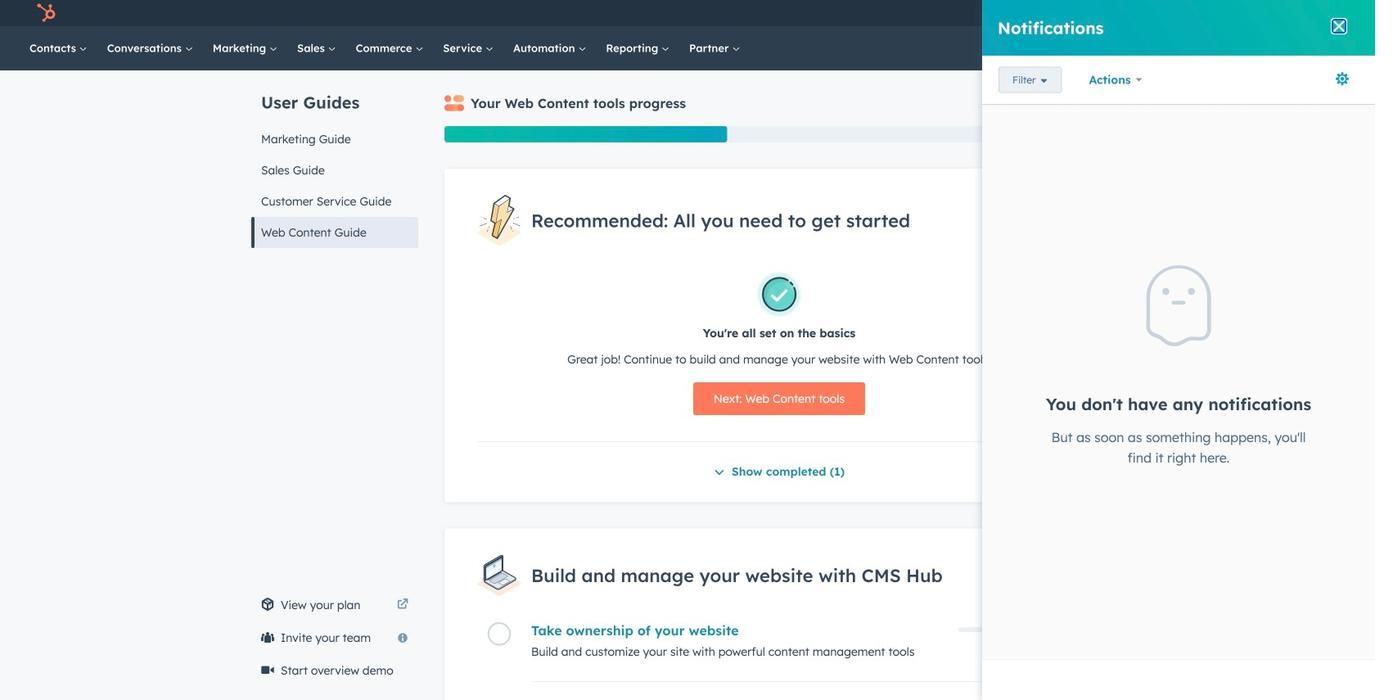 Task type: describe. For each thing, give the bounding box(es) containing it.
1 link opens in a new window image from the top
[[397, 595, 409, 615]]

marketplaces image
[[1169, 7, 1184, 22]]

2 link opens in a new window image from the top
[[397, 599, 409, 611]]

user guides element
[[251, 70, 418, 248]]

Search HubSpot search field
[[1146, 34, 1318, 62]]



Task type: locate. For each thing, give the bounding box(es) containing it.
gary orlando image
[[1293, 6, 1308, 20]]

progress bar
[[445, 126, 727, 142]]

link opens in a new window image
[[397, 595, 409, 615], [397, 599, 409, 611]]

menu
[[1048, 0, 1356, 26]]



Task type: vqa. For each thing, say whether or not it's contained in the screenshot.
date within popup button
no



